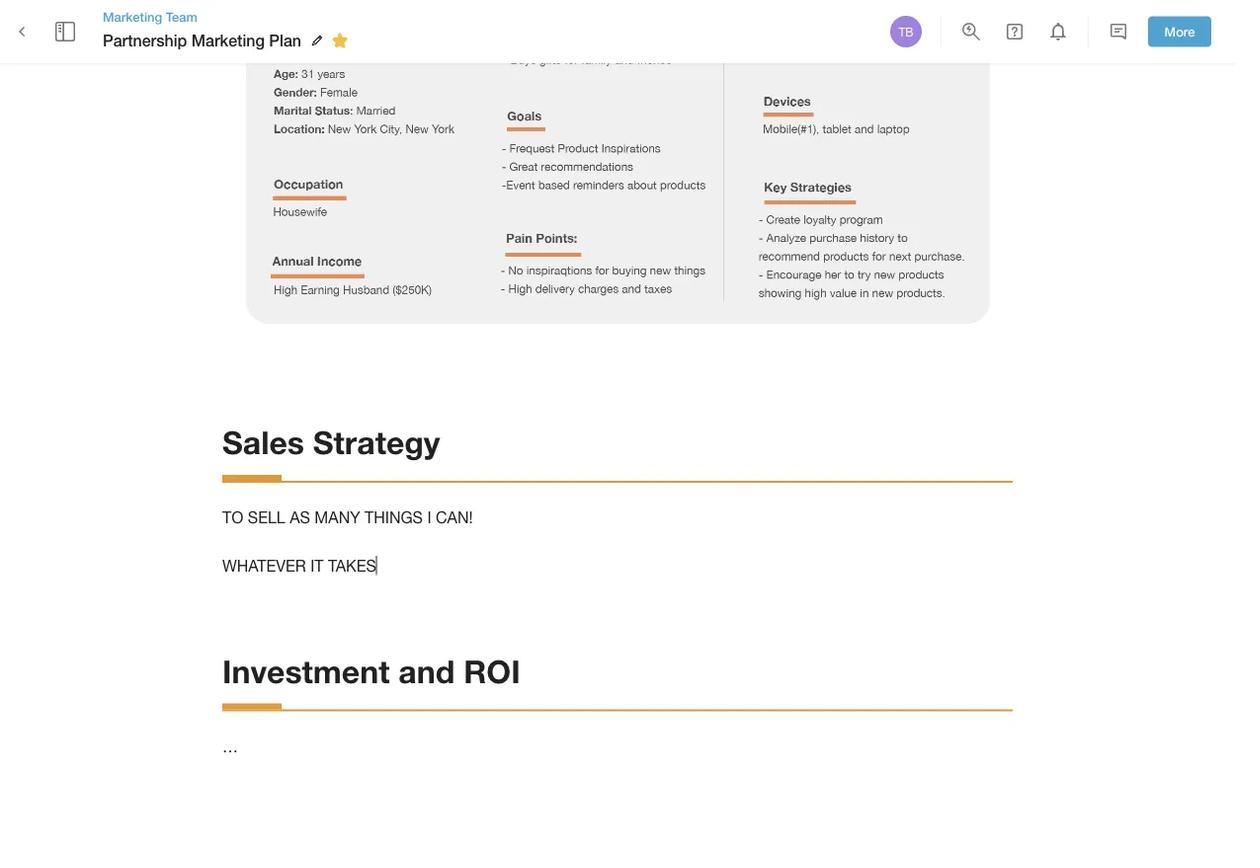Task type: locate. For each thing, give the bounding box(es) containing it.
more
[[1165, 24, 1195, 39]]

investment and roi
[[222, 653, 520, 690]]

plan
[[269, 31, 301, 50]]

marketing up partnership
[[103, 9, 162, 24]]

team
[[166, 9, 197, 24]]

things
[[365, 509, 423, 527]]

as
[[290, 509, 310, 527]]

it
[[310, 557, 324, 575]]

to
[[222, 509, 243, 527]]

sell
[[248, 509, 285, 527]]

whatever
[[222, 557, 306, 575]]

1 vertical spatial marketing
[[192, 31, 265, 50]]

0 horizontal spatial marketing
[[103, 9, 162, 24]]

marketing down marketing team link
[[192, 31, 265, 50]]

marketing
[[103, 9, 162, 24], [192, 31, 265, 50]]

0 vertical spatial marketing
[[103, 9, 162, 24]]

i
[[427, 509, 431, 527]]

sales strategy
[[222, 424, 440, 462]]

tb
[[899, 25, 914, 39]]

partnership
[[103, 31, 187, 50]]



Task type: describe. For each thing, give the bounding box(es) containing it.
1 horizontal spatial marketing
[[192, 31, 265, 50]]

takes
[[328, 557, 376, 575]]

marketing team
[[103, 9, 197, 24]]

roi
[[464, 653, 520, 690]]

many
[[315, 509, 360, 527]]

can!
[[436, 509, 473, 527]]

remove favorite image
[[328, 29, 352, 52]]

…
[[222, 738, 238, 756]]

marketing team link
[[103, 8, 355, 26]]

partnership marketing plan
[[103, 31, 301, 50]]

more button
[[1148, 16, 1212, 47]]

whatever it takes
[[222, 557, 376, 575]]

strategy
[[313, 424, 440, 462]]

sales
[[222, 424, 304, 462]]

tb button
[[887, 13, 925, 50]]

investment
[[222, 653, 390, 690]]

and
[[399, 653, 455, 690]]

to sell as many things i can!
[[222, 509, 473, 527]]



Task type: vqa. For each thing, say whether or not it's contained in the screenshot.
All Content
no



